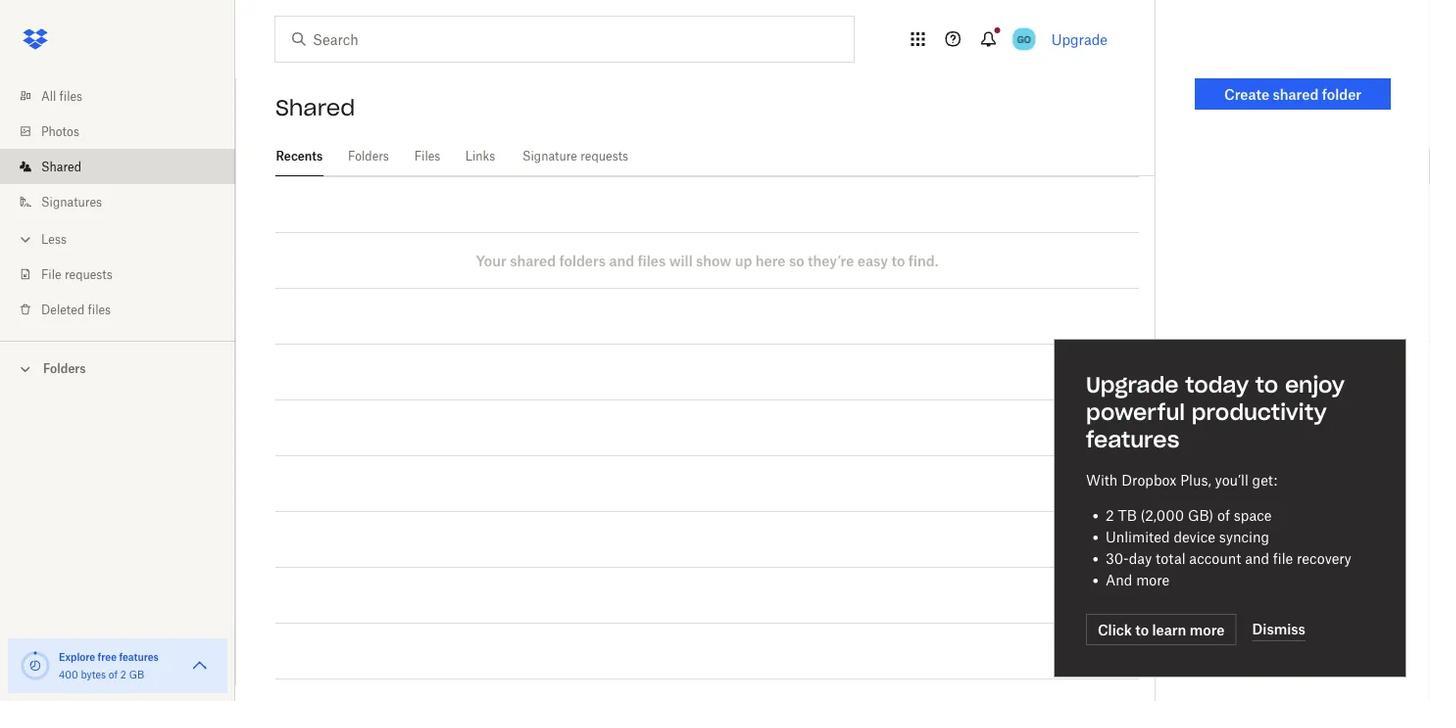 Task type: vqa. For each thing, say whether or not it's contained in the screenshot.
bottommost Office
no



Task type: describe. For each thing, give the bounding box(es) containing it.
file
[[41, 267, 61, 282]]

features inside "explore free features 400 bytes of 2 gb"
[[119, 651, 159, 664]]

deleted files
[[41, 302, 111, 317]]

dismiss
[[1252, 621, 1306, 638]]

your shared folders and files will show up here so they're easy to find.
[[476, 252, 939, 269]]

folders inside button
[[43, 362, 86, 376]]

photos
[[41, 124, 79, 139]]

folders button
[[0, 354, 235, 383]]

easy
[[858, 252, 888, 269]]

recovery
[[1297, 550, 1352, 567]]

of inside "explore free features 400 bytes of 2 gb"
[[109, 669, 118, 681]]

folder
[[1322, 86, 1362, 102]]

you'll
[[1215, 472, 1249, 489]]

files
[[414, 149, 441, 164]]

0 vertical spatial and
[[609, 252, 634, 269]]

device
[[1174, 529, 1215, 545]]

recents
[[276, 149, 323, 164]]

up
[[735, 252, 752, 269]]

0 vertical spatial folders
[[348, 149, 389, 164]]

shared link
[[16, 149, 235, 184]]

2 inside "explore free features 400 bytes of 2 gb"
[[120, 669, 126, 681]]

will
[[669, 252, 693, 269]]

requests for signature requests
[[581, 149, 628, 164]]

1 vertical spatial files
[[638, 252, 666, 269]]

and
[[1106, 572, 1133, 589]]

dropbox
[[1122, 472, 1177, 489]]

signatures
[[41, 195, 102, 209]]

all
[[41, 89, 56, 103]]

syncing
[[1219, 529, 1269, 545]]

more inside 'button'
[[1190, 622, 1225, 639]]

explore
[[59, 651, 95, 664]]

create
[[1224, 86, 1270, 102]]

shared inside 'link'
[[41, 159, 81, 174]]

enjoy
[[1285, 372, 1345, 399]]

click to learn more
[[1098, 622, 1225, 639]]

plus,
[[1180, 472, 1211, 489]]

to inside upgrade today to enjoy powerful productivity features
[[1255, 372, 1278, 399]]

files link
[[414, 137, 441, 173]]

features inside upgrade today to enjoy powerful productivity features
[[1086, 426, 1180, 454]]

shared for your
[[510, 252, 556, 269]]

day
[[1129, 550, 1152, 567]]

upgrade for "upgrade" link
[[1051, 31, 1108, 48]]

0 horizontal spatial to
[[891, 252, 905, 269]]

show
[[696, 252, 731, 269]]

list containing all files
[[0, 67, 235, 341]]

create shared folder
[[1224, 86, 1362, 102]]

click to learn more button
[[1086, 615, 1237, 646]]

file requests link
[[16, 257, 235, 292]]

quota usage element
[[20, 651, 51, 682]]

create shared folder button
[[1195, 78, 1391, 110]]

get:
[[1252, 472, 1277, 489]]

file
[[1273, 550, 1293, 567]]

they're
[[808, 252, 854, 269]]

tab list containing recents
[[275, 137, 1155, 176]]



Task type: locate. For each thing, give the bounding box(es) containing it.
files for deleted files
[[88, 302, 111, 317]]

2 vertical spatial to
[[1135, 622, 1149, 639]]

0 vertical spatial more
[[1136, 572, 1170, 589]]

with
[[1086, 472, 1118, 489]]

productivity
[[1192, 399, 1327, 426]]

tb
[[1118, 507, 1137, 524]]

space
[[1234, 507, 1272, 524]]

0 vertical spatial shared
[[275, 94, 355, 122]]

0 vertical spatial upgrade
[[1051, 31, 1108, 48]]

1 horizontal spatial shared
[[1273, 86, 1319, 102]]

upgrade for upgrade today to enjoy powerful productivity features
[[1086, 372, 1179, 399]]

1 vertical spatial more
[[1190, 622, 1225, 639]]

0 vertical spatial requests
[[581, 149, 628, 164]]

to
[[891, 252, 905, 269], [1255, 372, 1278, 399], [1135, 622, 1149, 639]]

account
[[1189, 550, 1241, 567]]

more inside 2 tb (2,000 gb) of space unlimited device syncing 30-day total account and file recovery and more
[[1136, 572, 1170, 589]]

dropbox image
[[16, 20, 55, 59]]

1 vertical spatial folders
[[43, 362, 86, 376]]

2 vertical spatial files
[[88, 302, 111, 317]]

folders left files
[[348, 149, 389, 164]]

1 vertical spatial shared
[[41, 159, 81, 174]]

2 left gb
[[120, 669, 126, 681]]

signature
[[522, 149, 577, 164]]

files left will
[[638, 252, 666, 269]]

1 horizontal spatial shared
[[275, 94, 355, 122]]

of right the gb)
[[1217, 507, 1230, 524]]

folders
[[559, 252, 606, 269]]

requests for file requests
[[65, 267, 113, 282]]

0 horizontal spatial shared
[[510, 252, 556, 269]]

2
[[1106, 507, 1114, 524], [120, 669, 126, 681]]

0 horizontal spatial requests
[[65, 267, 113, 282]]

requests inside file requests 'link'
[[65, 267, 113, 282]]

here
[[755, 252, 786, 269]]

Search in folder "Dropbox" text field
[[313, 28, 814, 50]]

features up gb
[[119, 651, 159, 664]]

explore free features 400 bytes of 2 gb
[[59, 651, 159, 681]]

30-
[[1106, 550, 1129, 567]]

upgrade today to enjoy powerful productivity features
[[1086, 372, 1345, 454]]

0 horizontal spatial 2
[[120, 669, 126, 681]]

and inside 2 tb (2,000 gb) of space unlimited device syncing 30-day total account and file recovery and more
[[1245, 550, 1269, 567]]

1 horizontal spatial more
[[1190, 622, 1225, 639]]

requests right file in the left top of the page
[[65, 267, 113, 282]]

unlimited
[[1106, 529, 1170, 545]]

signature requests link
[[520, 137, 631, 173]]

to left find.
[[891, 252, 905, 269]]

less image
[[16, 230, 35, 249]]

2 inside 2 tb (2,000 gb) of space unlimited device syncing 30-day total account and file recovery and more
[[1106, 507, 1114, 524]]

upgrade link
[[1051, 31, 1108, 48]]

total
[[1156, 550, 1186, 567]]

and down syncing
[[1245, 550, 1269, 567]]

requests
[[581, 149, 628, 164], [65, 267, 113, 282]]

files for all files
[[59, 89, 82, 103]]

1 vertical spatial and
[[1245, 550, 1269, 567]]

more down day
[[1136, 572, 1170, 589]]

and
[[609, 252, 634, 269], [1245, 550, 1269, 567]]

gb
[[129, 669, 144, 681]]

1 horizontal spatial and
[[1245, 550, 1269, 567]]

learn
[[1152, 622, 1186, 639]]

signatures link
[[16, 184, 235, 220]]

shared right your
[[510, 252, 556, 269]]

dismiss button
[[1252, 619, 1306, 642]]

files inside deleted files link
[[88, 302, 111, 317]]

of
[[1217, 507, 1230, 524], [109, 669, 118, 681]]

0 vertical spatial shared
[[1273, 86, 1319, 102]]

1 vertical spatial requests
[[65, 267, 113, 282]]

0 horizontal spatial and
[[609, 252, 634, 269]]

file requests
[[41, 267, 113, 282]]

deleted files link
[[16, 292, 235, 327]]

0 vertical spatial features
[[1086, 426, 1180, 454]]

0 horizontal spatial more
[[1136, 572, 1170, 589]]

more
[[1136, 572, 1170, 589], [1190, 622, 1225, 639]]

less
[[41, 232, 67, 247]]

upgrade
[[1051, 31, 1108, 48], [1086, 372, 1179, 399]]

shared left folder
[[1273, 86, 1319, 102]]

features
[[1086, 426, 1180, 454], [119, 651, 159, 664]]

1 vertical spatial shared
[[510, 252, 556, 269]]

shared
[[1273, 86, 1319, 102], [510, 252, 556, 269]]

1 horizontal spatial files
[[88, 302, 111, 317]]

shared down the photos
[[41, 159, 81, 174]]

0 vertical spatial of
[[1217, 507, 1230, 524]]

2 tb (2,000 gb) of space unlimited device syncing 30-day total account and file recovery and more
[[1106, 507, 1352, 589]]

2 left tb
[[1106, 507, 1114, 524]]

links link
[[465, 137, 496, 173]]

powerful
[[1086, 399, 1185, 426]]

and right folders
[[609, 252, 634, 269]]

0 horizontal spatial files
[[59, 89, 82, 103]]

0 vertical spatial files
[[59, 89, 82, 103]]

0 horizontal spatial features
[[119, 651, 159, 664]]

photos link
[[16, 114, 235, 149]]

1 vertical spatial of
[[109, 669, 118, 681]]

1 horizontal spatial 2
[[1106, 507, 1114, 524]]

click
[[1098, 622, 1132, 639]]

shared
[[275, 94, 355, 122], [41, 159, 81, 174]]

with dropbox plus, you'll get:
[[1086, 472, 1277, 489]]

1 vertical spatial 2
[[120, 669, 126, 681]]

shared inside create shared folder button
[[1273, 86, 1319, 102]]

requests right the 'signature'
[[581, 149, 628, 164]]

links
[[465, 149, 495, 164]]

0 vertical spatial to
[[891, 252, 905, 269]]

1 horizontal spatial requests
[[581, 149, 628, 164]]

1 vertical spatial to
[[1255, 372, 1278, 399]]

find.
[[908, 252, 939, 269]]

1 horizontal spatial of
[[1217, 507, 1230, 524]]

1 horizontal spatial features
[[1086, 426, 1180, 454]]

folders down deleted
[[43, 362, 86, 376]]

400
[[59, 669, 78, 681]]

1 vertical spatial features
[[119, 651, 159, 664]]

1 horizontal spatial to
[[1135, 622, 1149, 639]]

files inside all files link
[[59, 89, 82, 103]]

shared for create
[[1273, 86, 1319, 102]]

2 horizontal spatial to
[[1255, 372, 1278, 399]]

go button
[[1008, 24, 1040, 55]]

your
[[476, 252, 507, 269]]

files right 'all'
[[59, 89, 82, 103]]

bytes
[[81, 669, 106, 681]]

folders
[[348, 149, 389, 164], [43, 362, 86, 376]]

(2,000
[[1141, 507, 1184, 524]]

go
[[1017, 33, 1031, 45]]

recents link
[[275, 137, 323, 173]]

upgrade left the today
[[1086, 372, 1179, 399]]

free
[[98, 651, 117, 664]]

so
[[789, 252, 804, 269]]

0 horizontal spatial shared
[[41, 159, 81, 174]]

1 vertical spatial upgrade
[[1086, 372, 1179, 399]]

0 vertical spatial 2
[[1106, 507, 1114, 524]]

shared up recents 'link'
[[275, 94, 355, 122]]

list
[[0, 67, 235, 341]]

features up dropbox
[[1086, 426, 1180, 454]]

upgrade inside upgrade today to enjoy powerful productivity features
[[1086, 372, 1179, 399]]

of down free
[[109, 669, 118, 681]]

signature requests
[[522, 149, 628, 164]]

today
[[1185, 372, 1249, 399]]

folders link
[[347, 137, 390, 173]]

files right deleted
[[88, 302, 111, 317]]

requests inside signature requests "link"
[[581, 149, 628, 164]]

to left learn
[[1135, 622, 1149, 639]]

1 horizontal spatial folders
[[348, 149, 389, 164]]

all files link
[[16, 78, 235, 114]]

2 horizontal spatial files
[[638, 252, 666, 269]]

tab list
[[275, 137, 1155, 176]]

more right learn
[[1190, 622, 1225, 639]]

files
[[59, 89, 82, 103], [638, 252, 666, 269], [88, 302, 111, 317]]

0 horizontal spatial of
[[109, 669, 118, 681]]

gb)
[[1188, 507, 1214, 524]]

shared list item
[[0, 149, 235, 184]]

0 horizontal spatial folders
[[43, 362, 86, 376]]

of inside 2 tb (2,000 gb) of space unlimited device syncing 30-day total account and file recovery and more
[[1217, 507, 1230, 524]]

all files
[[41, 89, 82, 103]]

to inside 'button'
[[1135, 622, 1149, 639]]

to left enjoy
[[1255, 372, 1278, 399]]

upgrade right go dropdown button
[[1051, 31, 1108, 48]]

deleted
[[41, 302, 85, 317]]



